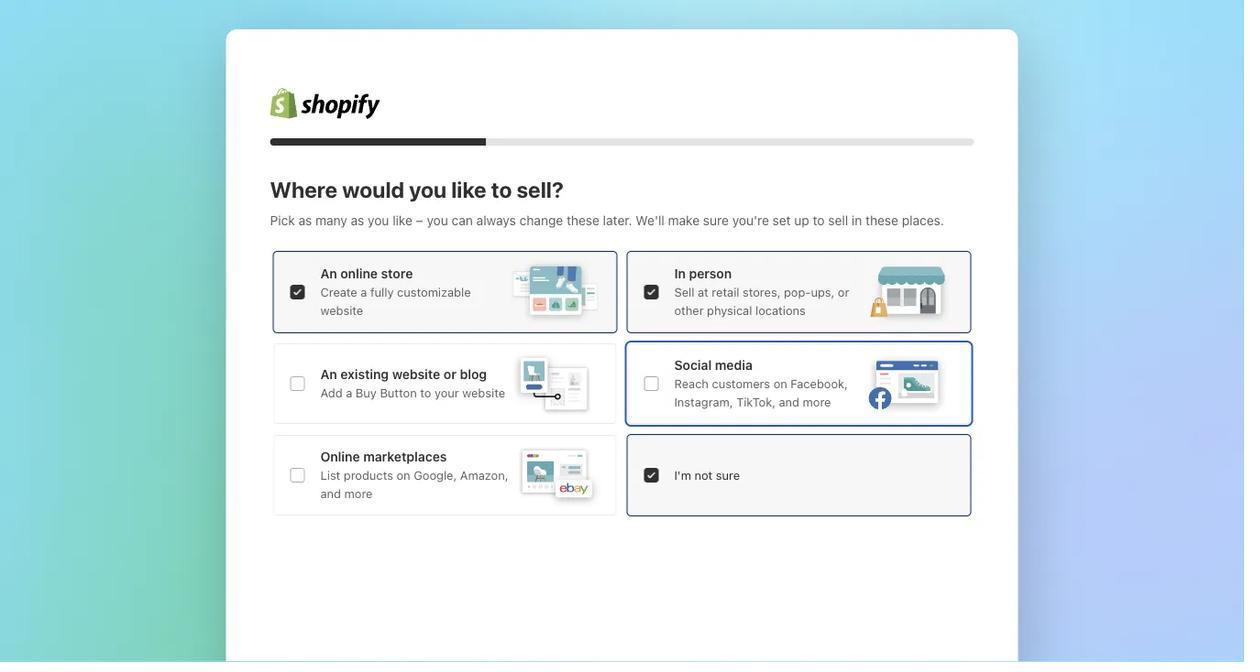 Task type: vqa. For each thing, say whether or not it's contained in the screenshot.
'website'
yes



Task type: describe. For each thing, give the bounding box(es) containing it.
physical
[[707, 304, 752, 318]]

products
[[344, 469, 393, 483]]

website inside an online store create a fully customizable website
[[320, 304, 363, 318]]

always
[[476, 213, 516, 228]]

would
[[342, 177, 404, 203]]

an for an online store
[[320, 266, 337, 281]]

1 vertical spatial website
[[392, 367, 440, 382]]

retail
[[712, 286, 739, 299]]

not
[[694, 469, 713, 483]]

on for media
[[773, 377, 787, 391]]

can
[[452, 213, 473, 228]]

sell
[[828, 213, 848, 228]]

sell?
[[517, 177, 564, 203]]

you're
[[732, 213, 769, 228]]

pop-
[[784, 286, 811, 299]]

where
[[270, 177, 337, 203]]

an for an existing website or blog
[[320, 367, 337, 382]]

social media reach customers on facebook, instagram, tiktok, and more
[[674, 358, 848, 409]]

reach
[[674, 377, 709, 391]]

media
[[715, 358, 753, 373]]

or inside an existing website or blog add a buy button to your website
[[444, 367, 456, 382]]

store
[[381, 266, 413, 281]]

online marketplaces list products on google, amazon, and more
[[320, 450, 508, 501]]

many
[[315, 213, 347, 228]]

an existing website or blog add a buy button to your website
[[320, 367, 505, 400]]

button
[[380, 386, 417, 400]]

2 as from the left
[[351, 213, 364, 228]]

fully
[[370, 286, 394, 299]]

add
[[320, 386, 343, 400]]

stores,
[[743, 286, 781, 299]]

up
[[794, 213, 809, 228]]

2 vertical spatial website
[[462, 386, 505, 400]]

i'm not sure
[[674, 469, 740, 483]]

create
[[320, 286, 357, 299]]

0 vertical spatial to
[[491, 177, 512, 203]]

or inside in person sell at retail stores, pop-ups, or other physical locations
[[838, 286, 849, 299]]

1 vertical spatial sure
[[716, 469, 740, 483]]

in person sell at retail stores, pop-ups, or other physical locations
[[674, 266, 849, 318]]

0 vertical spatial sure
[[703, 213, 729, 228]]

to inside an existing website or blog add a buy button to your website
[[420, 386, 431, 400]]

more inside "online marketplaces list products on google, amazon, and more"
[[344, 487, 373, 501]]

locations
[[755, 304, 806, 318]]

places.
[[902, 213, 944, 228]]

i'm
[[674, 469, 691, 483]]

list
[[320, 469, 340, 483]]

google,
[[414, 469, 457, 483]]

instagram,
[[674, 396, 733, 409]]

where would you like to sell?
[[270, 177, 564, 203]]

tiktok,
[[736, 396, 776, 409]]

1 as from the left
[[298, 213, 312, 228]]

–
[[416, 213, 423, 228]]

in
[[852, 213, 862, 228]]

1 these from the left
[[567, 213, 599, 228]]

2 horizontal spatial to
[[813, 213, 825, 228]]

2 these from the left
[[865, 213, 898, 228]]

customizable
[[397, 286, 471, 299]]

ups,
[[811, 286, 835, 299]]



Task type: locate. For each thing, give the bounding box(es) containing it.
0 horizontal spatial these
[[567, 213, 599, 228]]

pick as many as you like – you can always change these later. we'll make sure you're set up to sell in these places.
[[270, 213, 944, 228]]

on
[[773, 377, 787, 391], [397, 469, 410, 483]]

these
[[567, 213, 599, 228], [865, 213, 898, 228]]

1 horizontal spatial or
[[838, 286, 849, 299]]

1 horizontal spatial and
[[779, 396, 799, 409]]

at
[[698, 286, 708, 299]]

or
[[838, 286, 849, 299], [444, 367, 456, 382]]

0 horizontal spatial like
[[393, 213, 412, 228]]

1 vertical spatial on
[[397, 469, 410, 483]]

on for marketplaces
[[397, 469, 410, 483]]

other
[[674, 304, 704, 318]]

set
[[772, 213, 791, 228]]

later.
[[603, 213, 632, 228]]

1 horizontal spatial a
[[361, 286, 367, 299]]

to left your
[[420, 386, 431, 400]]

0 vertical spatial more
[[803, 396, 831, 409]]

a left buy
[[346, 386, 352, 400]]

like left –
[[393, 213, 412, 228]]

1 horizontal spatial more
[[803, 396, 831, 409]]

website up button
[[392, 367, 440, 382]]

sure
[[703, 213, 729, 228], [716, 469, 740, 483]]

1 horizontal spatial website
[[392, 367, 440, 382]]

website down 'create'
[[320, 304, 363, 318]]

1 vertical spatial like
[[393, 213, 412, 228]]

existing
[[340, 367, 389, 382]]

on up tiktok, at the bottom right
[[773, 377, 787, 391]]

1 vertical spatial an
[[320, 367, 337, 382]]

more down facebook,
[[803, 396, 831, 409]]

0 horizontal spatial on
[[397, 469, 410, 483]]

0 horizontal spatial a
[[346, 386, 352, 400]]

1 horizontal spatial these
[[865, 213, 898, 228]]

make
[[668, 213, 700, 228]]

pick
[[270, 213, 295, 228]]

buy
[[356, 386, 377, 400]]

a left fully
[[361, 286, 367, 299]]

an up add
[[320, 367, 337, 382]]

more
[[803, 396, 831, 409], [344, 487, 373, 501]]

person
[[689, 266, 732, 281]]

2 an from the top
[[320, 367, 337, 382]]

social
[[674, 358, 712, 373]]

online
[[320, 450, 360, 465]]

to up the always
[[491, 177, 512, 203]]

sure right make
[[703, 213, 729, 228]]

your
[[435, 386, 459, 400]]

more down "products"
[[344, 487, 373, 501]]

on down marketplaces
[[397, 469, 410, 483]]

0 vertical spatial a
[[361, 286, 367, 299]]

0 vertical spatial and
[[779, 396, 799, 409]]

0 horizontal spatial website
[[320, 304, 363, 318]]

1 vertical spatial a
[[346, 386, 352, 400]]

a inside an online store create a fully customizable website
[[361, 286, 367, 299]]

1 an from the top
[[320, 266, 337, 281]]

and right tiktok, at the bottom right
[[779, 396, 799, 409]]

you right –
[[427, 213, 448, 228]]

in
[[674, 266, 686, 281]]

and down list
[[320, 487, 341, 501]]

and inside "online marketplaces list products on google, amazon, and more"
[[320, 487, 341, 501]]

website
[[320, 304, 363, 318], [392, 367, 440, 382], [462, 386, 505, 400]]

or up your
[[444, 367, 456, 382]]

an
[[320, 266, 337, 281], [320, 367, 337, 382]]

you up –
[[409, 177, 447, 203]]

1 vertical spatial to
[[813, 213, 825, 228]]

an inside an existing website or blog add a buy button to your website
[[320, 367, 337, 382]]

0 horizontal spatial or
[[444, 367, 456, 382]]

a
[[361, 286, 367, 299], [346, 386, 352, 400]]

0 horizontal spatial and
[[320, 487, 341, 501]]

and
[[779, 396, 799, 409], [320, 487, 341, 501]]

1 horizontal spatial as
[[351, 213, 364, 228]]

like up can in the left of the page
[[451, 177, 486, 203]]

you down would
[[368, 213, 389, 228]]

2 horizontal spatial website
[[462, 386, 505, 400]]

you
[[409, 177, 447, 203], [368, 213, 389, 228], [427, 213, 448, 228]]

to right "up"
[[813, 213, 825, 228]]

0 vertical spatial on
[[773, 377, 787, 391]]

1 vertical spatial more
[[344, 487, 373, 501]]

facebook,
[[791, 377, 848, 391]]

a inside an existing website or blog add a buy button to your website
[[346, 386, 352, 400]]

2 vertical spatial to
[[420, 386, 431, 400]]

an up 'create'
[[320, 266, 337, 281]]

amazon,
[[460, 469, 508, 483]]

0 vertical spatial or
[[838, 286, 849, 299]]

0 vertical spatial an
[[320, 266, 337, 281]]

1 horizontal spatial on
[[773, 377, 787, 391]]

0 horizontal spatial more
[[344, 487, 373, 501]]

1 vertical spatial or
[[444, 367, 456, 382]]

we'll
[[636, 213, 664, 228]]

change
[[519, 213, 563, 228]]

or right ups, at top
[[838, 286, 849, 299]]

and inside social media reach customers on facebook, instagram, tiktok, and more
[[779, 396, 799, 409]]

an online store create a fully customizable website
[[320, 266, 471, 318]]

on inside "online marketplaces list products on google, amazon, and more"
[[397, 469, 410, 483]]

on inside social media reach customers on facebook, instagram, tiktok, and more
[[773, 377, 787, 391]]

blog
[[460, 367, 487, 382]]

to
[[491, 177, 512, 203], [813, 213, 825, 228], [420, 386, 431, 400]]

these right in
[[865, 213, 898, 228]]

1 horizontal spatial like
[[451, 177, 486, 203]]

sell
[[674, 286, 694, 299]]

an inside an online store create a fully customizable website
[[320, 266, 337, 281]]

website down blog
[[462, 386, 505, 400]]

0 horizontal spatial to
[[420, 386, 431, 400]]

these left later.
[[567, 213, 599, 228]]

sure right not
[[716, 469, 740, 483]]

0 vertical spatial like
[[451, 177, 486, 203]]

as
[[298, 213, 312, 228], [351, 213, 364, 228]]

as right many
[[351, 213, 364, 228]]

0 horizontal spatial as
[[298, 213, 312, 228]]

like
[[451, 177, 486, 203], [393, 213, 412, 228]]

online
[[340, 266, 378, 281]]

0 vertical spatial website
[[320, 304, 363, 318]]

customers
[[712, 377, 770, 391]]

as right pick
[[298, 213, 312, 228]]

1 horizontal spatial to
[[491, 177, 512, 203]]

more inside social media reach customers on facebook, instagram, tiktok, and more
[[803, 396, 831, 409]]

marketplaces
[[363, 450, 447, 465]]

1 vertical spatial and
[[320, 487, 341, 501]]



